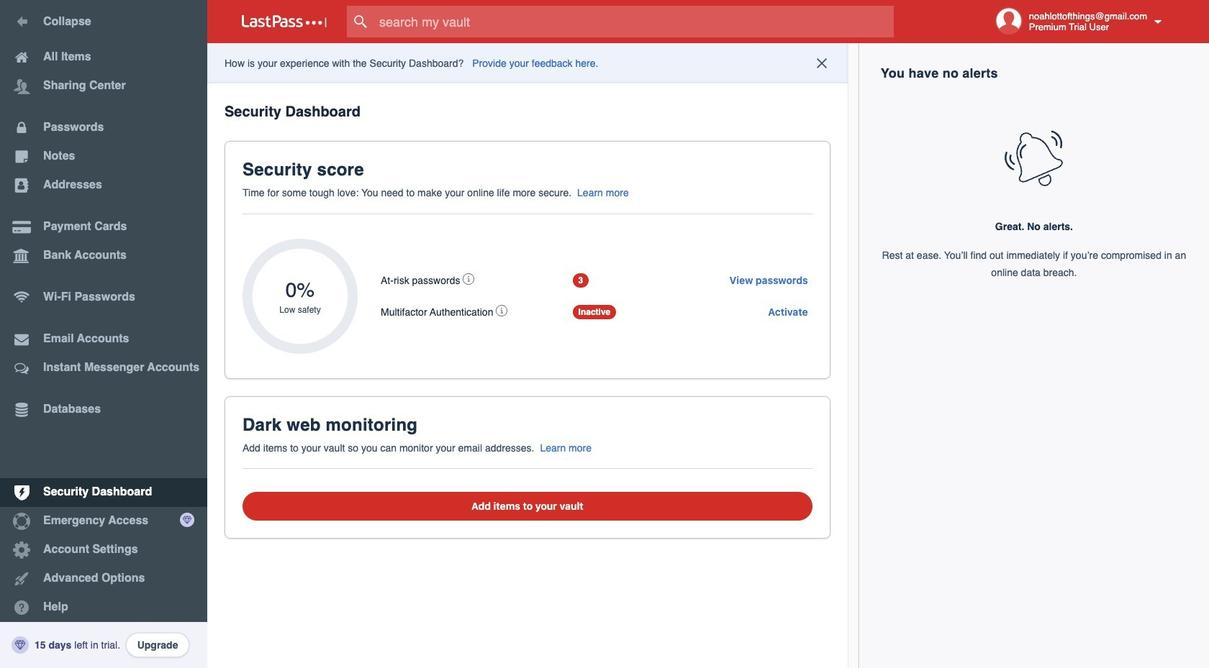 Task type: locate. For each thing, give the bounding box(es) containing it.
main navigation navigation
[[0, 0, 207, 669]]



Task type: vqa. For each thing, say whether or not it's contained in the screenshot.
LASTPASS 'image'
yes



Task type: describe. For each thing, give the bounding box(es) containing it.
Search search field
[[347, 6, 922, 37]]

lastpass image
[[242, 15, 327, 28]]

search my vault text field
[[347, 6, 922, 37]]



